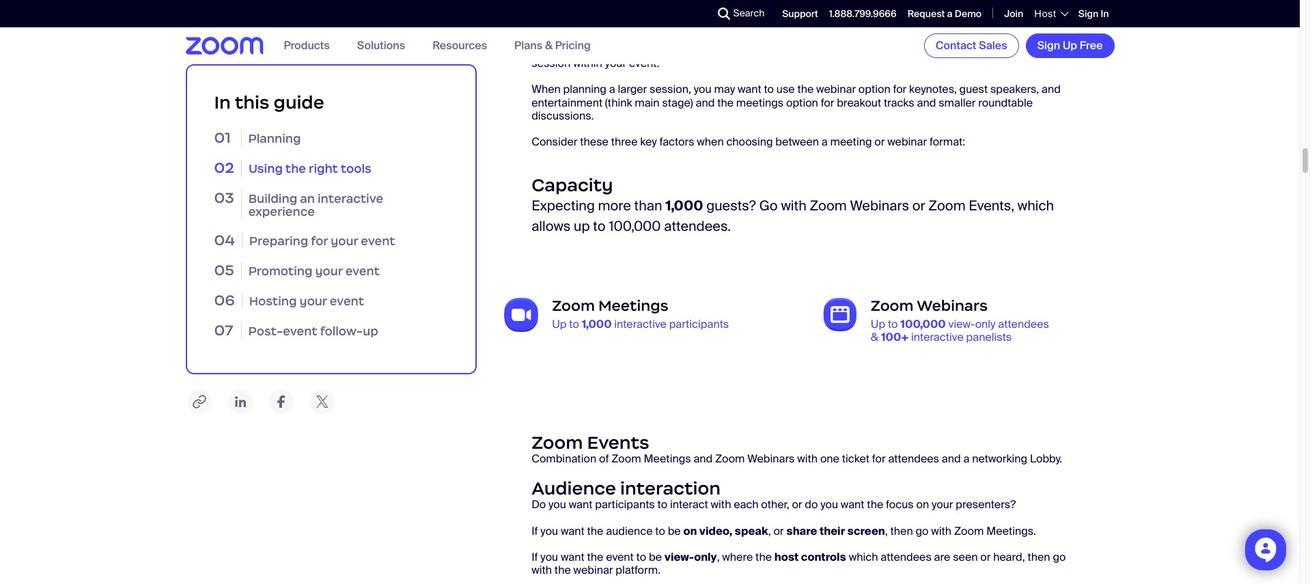 Task type: vqa. For each thing, say whether or not it's contained in the screenshot.
you inside the FOR AN INDIVIDUAL SESSION IS AN IMPORTANT CHOICE. THE RIGHT SOLUTION WILL ALLOW YOU TO DESIGN AN EXPERIENCE THAT MEETS YOUR OBJECTIVES AND ULTIMATELY RESULTS IN A SUCCESSFUL EVENT. ZOOM EVENTS USERS CAN EASILY CHOOSE WHICH ONE TO USE FOR AN INDIVIDUAL SESSION WITHIN YOUR EVENT.
yes



Task type: locate. For each thing, give the bounding box(es) containing it.
events inside for an individual session is an important choice. the right solution will allow you to design an experience that meets your objectives and ultimately results in a successful event. zoom events users can easily choose which one to use for an individual session within your event.
[[711, 43, 745, 57]]

06
[[214, 291, 235, 310]]

0 vertical spatial up
[[574, 217, 590, 235]]

discussions.
[[532, 108, 594, 123]]

1 horizontal spatial then
[[1028, 550, 1051, 565]]

0 horizontal spatial webinar
[[574, 563, 613, 578]]

on left video,
[[684, 524, 697, 538]]

interaction
[[621, 477, 721, 499]]

one inside the zoom events combination of zoom meetings and zoom webinars with one ticket for attendees and a networking lobby.
[[821, 452, 840, 466]]

to right whether
[[623, 17, 633, 31]]

then right heard,
[[1028, 550, 1051, 565]]

design
[[739, 30, 773, 44]]

0 vertical spatial webinar
[[817, 82, 856, 97]]

1 horizontal spatial one
[[901, 43, 921, 57]]

attendees.
[[664, 217, 731, 235]]

0 vertical spatial participants
[[669, 317, 729, 331]]

1 vertical spatial individual
[[988, 43, 1035, 57]]

event. left allow
[[645, 43, 676, 57]]

0 vertical spatial attendees
[[999, 317, 1050, 331]]

be up if you want the event to be view-only , where the host controls
[[668, 524, 681, 538]]

successful
[[588, 43, 643, 57]]

webinars inside the zoom events combination of zoom meetings and zoom webinars with one ticket for attendees and a networking lobby.
[[748, 452, 795, 466]]

0 horizontal spatial participants
[[595, 498, 655, 512]]

to left design
[[727, 30, 737, 44]]

meetings for events
[[644, 452, 691, 466]]

0 horizontal spatial experience
[[249, 204, 315, 219]]

if
[[532, 524, 538, 538], [532, 550, 538, 565]]

if for if you want the event to be
[[532, 550, 538, 565]]

0 vertical spatial sign
[[1079, 7, 1099, 20]]

for
[[833, 17, 847, 31], [957, 43, 970, 57], [893, 82, 907, 97], [821, 95, 835, 110], [311, 234, 328, 249], [872, 452, 886, 466]]

0 vertical spatial only
[[976, 317, 996, 331]]

1.888.799.9666
[[829, 7, 897, 20]]

sign up free
[[1079, 7, 1099, 20]]

easily
[[799, 43, 827, 57]]

interactive inside building an interactive experience
[[318, 191, 383, 206]]

your
[[907, 30, 928, 44], [605, 56, 627, 70], [331, 234, 358, 249], [315, 264, 343, 279], [300, 294, 327, 309], [932, 498, 954, 512]]

2 vertical spatial webinar
[[574, 563, 613, 578]]

which inside for an individual session is an important choice. the right solution will allow you to design an experience that meets your objectives and ultimately results in a successful event. zoom events users can easily choose which one to use for an individual session within your event.
[[870, 43, 899, 57]]

search image
[[718, 8, 730, 20], [718, 8, 730, 20]]

1 horizontal spatial &
[[871, 330, 879, 345]]

follow-
[[320, 324, 363, 339]]

do
[[805, 498, 818, 512]]

1 vertical spatial up
[[363, 324, 378, 339]]

1 vertical spatial experience
[[249, 204, 315, 219]]

1 horizontal spatial go
[[1053, 550, 1066, 565]]

for right ticket
[[872, 452, 886, 466]]

allows
[[532, 217, 571, 235]]

with inside guests? go with zoom webinars or zoom events, which allows up to 100,000 attendees.
[[781, 197, 807, 215]]

with left the each
[[711, 498, 731, 512]]

right right the in the top left of the page
[[592, 30, 615, 44]]

sign for sign in
[[1079, 7, 1099, 20]]

you inside for an individual session is an important choice. the right solution will allow you to design an experience that meets your objectives and ultimately results in a successful event. zoom events users can easily choose which one to use for an individual session within your event.
[[706, 30, 724, 44]]

want left platform.
[[561, 550, 585, 565]]

lobby.
[[1030, 452, 1063, 466]]

1.888.799.9666 link
[[829, 7, 897, 20]]

is
[[956, 17, 964, 31]]

1 vertical spatial on
[[684, 524, 697, 538]]

view- inside view-only attendees &
[[949, 317, 976, 331]]

event.
[[645, 43, 676, 57], [629, 56, 660, 70]]

to down zoom webinars
[[888, 317, 898, 331]]

1 vertical spatial session
[[532, 56, 571, 70]]

up right webinars image
[[871, 317, 886, 331]]

2 vertical spatial meetings
[[644, 452, 691, 466]]

with up do
[[798, 452, 818, 466]]

if for if you want the audience to be
[[532, 524, 538, 538]]

focus
[[886, 498, 914, 512]]

a left networking
[[964, 452, 970, 466]]

0 vertical spatial on
[[917, 498, 929, 512]]

share
[[787, 524, 818, 538]]

guests?
[[707, 197, 756, 215]]

then down 'focus' at right
[[891, 524, 913, 538]]

2 vertical spatial which
[[849, 550, 878, 565]]

a inside for an individual session is an important choice. the right solution will allow you to design an experience that meets your objectives and ultimately results in a successful event. zoom events users can easily choose which one to use for an individual session within your event.
[[580, 43, 586, 57]]

this
[[235, 92, 270, 113]]

1 horizontal spatial view-
[[949, 317, 976, 331]]

1 vertical spatial 1,000
[[582, 317, 612, 331]]

one down request
[[901, 43, 921, 57]]

want right do
[[569, 498, 593, 512]]

contact
[[936, 38, 977, 53]]

deciding
[[532, 17, 577, 31]]

using
[[249, 161, 283, 176]]

other,
[[761, 498, 790, 512]]

1 vertical spatial go
[[1053, 550, 1066, 565]]

which down screen
[[849, 550, 878, 565]]

a left is
[[947, 7, 953, 20]]

None search field
[[668, 3, 721, 25]]

1 horizontal spatial experience
[[791, 30, 847, 44]]

& inside view-only attendees &
[[871, 330, 879, 345]]

1 vertical spatial webinar
[[888, 135, 927, 149]]

webinar down choose
[[817, 82, 856, 97]]

which right that
[[870, 43, 899, 57]]

solutions button
[[357, 39, 405, 53]]

view- right platform.
[[665, 550, 694, 565]]

ticket
[[842, 452, 870, 466]]

1 horizontal spatial use
[[777, 82, 795, 97]]

event
[[361, 234, 395, 249], [346, 264, 380, 279], [330, 294, 364, 309], [283, 324, 317, 339], [606, 550, 634, 565]]

1 horizontal spatial participants
[[669, 317, 729, 331]]

in
[[568, 43, 577, 57]]

1 horizontal spatial events
[[711, 43, 745, 57]]

to down more
[[593, 217, 606, 235]]

want for other,
[[569, 498, 593, 512]]

in
[[1101, 7, 1109, 20], [214, 92, 231, 113]]

0 vertical spatial 100,000
[[609, 217, 661, 235]]

100+
[[881, 330, 909, 345]]

to down audience
[[637, 550, 647, 565]]

up right zoom meetings image
[[552, 317, 567, 331]]

0 vertical spatial right
[[592, 30, 615, 44]]

100,000 down zoom webinars
[[901, 317, 946, 331]]

want down audience
[[561, 524, 585, 538]]

, down 'focus' at right
[[885, 524, 888, 538]]

1,000 inside zoom meetings up to 1,000 interactive participants
[[582, 317, 612, 331]]

using the right tools
[[249, 161, 372, 176]]

0 horizontal spatial 100,000
[[609, 217, 661, 235]]

which right the events, at the top of page
[[1018, 197, 1054, 215]]

2 horizontal spatial webinar
[[888, 135, 927, 149]]

be for on
[[668, 524, 681, 538]]

use inside when planning a larger session, you may want to use the webinar option for keynotes, guest speakers, and entertainment (think main stage) and the meetings option for breakout tracks and smaller roundtable discussions.
[[777, 82, 795, 97]]

0 vertical spatial meetings
[[688, 17, 736, 31]]

meetings.
[[987, 524, 1037, 538]]

go right screen
[[916, 524, 929, 538]]

sign
[[1079, 7, 1099, 20], [1038, 38, 1061, 53]]

when planning a larger session, you may want to use the webinar option for keynotes, guest speakers, and entertainment (think main stage) and the meetings option for breakout tracks and smaller roundtable discussions.
[[532, 82, 1061, 123]]

attendees
[[999, 317, 1050, 331], [889, 452, 940, 466], [881, 550, 932, 565]]

0 vertical spatial if
[[532, 524, 538, 538]]

the
[[798, 82, 814, 97], [718, 95, 734, 110], [285, 161, 306, 176], [867, 498, 884, 512], [587, 524, 604, 538], [587, 550, 604, 565], [756, 550, 772, 565], [555, 563, 571, 578]]

1 vertical spatial events
[[587, 432, 650, 453]]

interactive
[[318, 191, 383, 206], [614, 317, 667, 331], [912, 330, 964, 345]]

webinar
[[817, 82, 856, 97], [888, 135, 927, 149], [574, 563, 613, 578]]

session down plans & pricing link
[[532, 56, 571, 70]]

0 horizontal spatial in
[[214, 92, 231, 113]]

up left free
[[1063, 38, 1078, 53]]

zoom webinars link
[[751, 17, 831, 31]]

to inside when planning a larger session, you may want to use the webinar option for keynotes, guest speakers, and entertainment (think main stage) and the meetings option for breakout tracks and smaller roundtable discussions.
[[764, 82, 774, 97]]

go right heard,
[[1053, 550, 1066, 565]]

speakers,
[[991, 82, 1039, 97]]

contact sales
[[936, 38, 1008, 53]]

1 horizontal spatial in
[[1101, 7, 1109, 20]]

of
[[599, 452, 609, 466]]

in up free
[[1101, 7, 1109, 20]]

1 vertical spatial be
[[649, 550, 662, 565]]

1 horizontal spatial on
[[917, 498, 929, 512]]

0 horizontal spatial 1,000
[[582, 317, 612, 331]]

only inside view-only attendees &
[[976, 317, 996, 331]]

& right plans
[[545, 39, 553, 53]]

0 vertical spatial &
[[545, 39, 553, 53]]

to right zoom meetings image
[[569, 317, 579, 331]]

view- down zoom webinars
[[949, 317, 976, 331]]

guests? go with zoom webinars or zoom events, which allows up to 100,000 attendees.
[[532, 197, 1054, 235]]

1 vertical spatial if
[[532, 550, 538, 565]]

1 horizontal spatial right
[[592, 30, 615, 44]]

post-
[[248, 324, 283, 339]]

0 vertical spatial which
[[870, 43, 899, 57]]

and
[[985, 30, 1004, 44], [1042, 82, 1061, 97], [696, 95, 715, 110], [917, 95, 936, 110], [694, 452, 713, 466], [942, 452, 961, 466]]

1 horizontal spatial be
[[668, 524, 681, 538]]

sign in
[[1079, 7, 1109, 20]]

want for video,
[[561, 524, 585, 538]]

linkedin image
[[227, 388, 254, 416]]

zoom inside for an individual session is an important choice. the right solution will allow you to design an experience that meets your objectives and ultimately results in a successful event. zoom events users can easily choose which one to use for an individual session within your event.
[[678, 43, 708, 57]]

a left larger
[[609, 82, 615, 97]]

1 horizontal spatial only
[[976, 317, 996, 331]]

0 horizontal spatial use
[[635, 17, 654, 31]]

use inside for an individual session is an important choice. the right solution will allow you to design an experience that meets your objectives and ultimately results in a successful event. zoom events users can easily choose which one to use for an individual session within your event.
[[936, 43, 954, 57]]

session,
[[650, 82, 692, 97]]

events up the audience interaction
[[587, 432, 650, 453]]

support link
[[783, 7, 818, 20]]

, down do you want participants to interact with each other, or do you want the focus on your presenters?
[[769, 524, 771, 538]]

with right go at right top
[[781, 197, 807, 215]]

events inside the zoom events combination of zoom meetings and zoom webinars with one ticket for attendees and a networking lobby.
[[587, 432, 650, 453]]

0 vertical spatial go
[[916, 524, 929, 538]]

meetings
[[737, 95, 784, 110]]

only down zoom webinars
[[976, 317, 996, 331]]

go inside which attendees are seen or heard, then go with the webinar platform.
[[1053, 550, 1066, 565]]

webinar down tracks
[[888, 135, 927, 149]]

session left is
[[915, 17, 953, 31]]

0 horizontal spatial individual
[[864, 17, 912, 31]]

presenters?
[[956, 498, 1016, 512]]

or inside which attendees are seen or heard, then go with the webinar platform.
[[981, 550, 991, 565]]

when
[[697, 135, 724, 149]]

0 horizontal spatial interactive
[[318, 191, 383, 206]]

one left ticket
[[821, 452, 840, 466]]

1 vertical spatial use
[[936, 43, 954, 57]]

promoting your event
[[248, 264, 380, 279]]

1 horizontal spatial ,
[[769, 524, 771, 538]]

right left the tools
[[309, 161, 338, 176]]

whether
[[579, 17, 620, 31]]

2 vertical spatial attendees
[[881, 550, 932, 565]]

0 vertical spatial view-
[[949, 317, 976, 331]]

networking
[[972, 452, 1028, 466]]

to down 'users'
[[764, 82, 774, 97]]

experience up preparing
[[249, 204, 315, 219]]

for up promoting your event
[[311, 234, 328, 249]]

0 horizontal spatial one
[[821, 452, 840, 466]]

2 horizontal spatial ,
[[885, 524, 888, 538]]

0 vertical spatial session
[[915, 17, 953, 31]]

only down video,
[[694, 550, 717, 565]]

on right 'focus' at right
[[917, 498, 929, 512]]

webinar left platform.
[[574, 563, 613, 578]]

or inside guests? go with zoom webinars or zoom events, which allows up to 100,000 attendees.
[[913, 197, 926, 215]]

1 vertical spatial which
[[1018, 197, 1054, 215]]

0 horizontal spatial sign
[[1038, 38, 1061, 53]]

0 horizontal spatial session
[[532, 56, 571, 70]]

0 vertical spatial be
[[668, 524, 681, 538]]

a left meeting
[[822, 135, 828, 149]]

want inside when planning a larger session, you may want to use the webinar option for keynotes, guest speakers, and entertainment (think main stage) and the meetings option for breakout tracks and smaller roundtable discussions.
[[738, 82, 762, 97]]

0 horizontal spatial on
[[684, 524, 697, 538]]

be
[[668, 524, 681, 538], [649, 550, 662, 565]]

, left where
[[717, 550, 720, 565]]

your right 'focus' at right
[[932, 498, 954, 512]]

in left this
[[214, 92, 231, 113]]

solution
[[618, 30, 658, 44]]

meetings inside the zoom events combination of zoom meetings and zoom webinars with one ticket for attendees and a networking lobby.
[[644, 452, 691, 466]]

session
[[915, 17, 953, 31], [532, 56, 571, 70]]

0 horizontal spatial events
[[587, 432, 650, 453]]

2 horizontal spatial use
[[936, 43, 954, 57]]

meetings
[[688, 17, 736, 31], [599, 297, 669, 315], [644, 452, 691, 466]]

view-
[[949, 317, 976, 331], [665, 550, 694, 565]]

with down do
[[532, 563, 552, 578]]

1 vertical spatial in
[[214, 92, 231, 113]]

1 horizontal spatial webinar
[[817, 82, 856, 97]]

zoom events combination of zoom meetings and zoom webinars with one ticket for attendees and a networking lobby.
[[532, 432, 1063, 466]]

participants inside zoom meetings up to 1,000 interactive participants
[[669, 317, 729, 331]]

event. down solution
[[629, 56, 660, 70]]

0 horizontal spatial be
[[649, 550, 662, 565]]

be down audience
[[649, 550, 662, 565]]

1 if from the top
[[532, 524, 538, 538]]

a right in
[[580, 43, 586, 57]]

in this guide
[[214, 92, 324, 113]]

up to 100,000
[[871, 317, 946, 331]]

0 horizontal spatial up
[[552, 317, 567, 331]]

up inside zoom meetings up to 1,000 interactive participants
[[552, 317, 567, 331]]

right
[[592, 30, 615, 44], [309, 161, 338, 176]]

0 vertical spatial events
[[711, 43, 745, 57]]

a
[[947, 7, 953, 20], [580, 43, 586, 57], [609, 82, 615, 97], [822, 135, 828, 149], [964, 452, 970, 466]]

hosting
[[249, 294, 297, 309]]

individual
[[864, 17, 912, 31], [988, 43, 1035, 57]]

2 if from the top
[[532, 550, 538, 565]]

0 vertical spatial experience
[[791, 30, 847, 44]]

webinars inside guests? go with zoom webinars or zoom events, which allows up to 100,000 attendees.
[[850, 197, 909, 215]]

option down choose
[[859, 82, 891, 97]]

plans
[[515, 39, 543, 53]]

to inside guests? go with zoom webinars or zoom events, which allows up to 100,000 attendees.
[[593, 217, 606, 235]]

100,000
[[609, 217, 661, 235], [901, 317, 946, 331]]

0 vertical spatial use
[[635, 17, 654, 31]]

1 vertical spatial attendees
[[889, 452, 940, 466]]

webinar for or
[[888, 135, 927, 149]]

webinar inside when planning a larger session, you may want to use the webinar option for keynotes, guest speakers, and entertainment (think main stage) and the meetings option for breakout tracks and smaller roundtable discussions.
[[817, 82, 856, 97]]

their
[[820, 524, 845, 538]]

to left interact on the bottom right
[[658, 498, 668, 512]]

option up the "between"
[[787, 95, 819, 110]]

100,000 down than
[[609, 217, 661, 235]]

& left 100+
[[871, 330, 879, 345]]

want right may
[[738, 82, 762, 97]]

0 vertical spatial 1,000
[[666, 197, 704, 215]]

experience down support link on the top right of the page
[[791, 30, 847, 44]]

results
[[532, 43, 566, 57]]

0 horizontal spatial &
[[545, 39, 553, 53]]

zoom logo image
[[186, 37, 263, 55]]

for inside the zoom events combination of zoom meetings and zoom webinars with one ticket for attendees and a networking lobby.
[[872, 452, 886, 466]]

plans & pricing
[[515, 39, 591, 53]]

host button
[[1035, 7, 1068, 20]]

0 horizontal spatial option
[[787, 95, 819, 110]]

1 vertical spatial then
[[1028, 550, 1051, 565]]

combination
[[532, 452, 597, 466]]

1 horizontal spatial 100,000
[[901, 317, 946, 331]]

2 vertical spatial use
[[777, 82, 795, 97]]

screen
[[848, 524, 885, 538]]

events left 'users'
[[711, 43, 745, 57]]

for left that
[[833, 17, 847, 31]]

0 horizontal spatial right
[[309, 161, 338, 176]]

100,000 inside guests? go with zoom webinars or zoom events, which allows up to 100,000 attendees.
[[609, 217, 661, 235]]

0 horizontal spatial only
[[694, 550, 717, 565]]

for left keynotes,
[[893, 82, 907, 97]]

sign down host "popup button"
[[1038, 38, 1061, 53]]

users
[[747, 43, 775, 57]]

1 horizontal spatial interactive
[[614, 317, 667, 331]]

ultimately
[[1007, 30, 1055, 44]]

smaller
[[939, 95, 976, 110]]



Task type: describe. For each thing, give the bounding box(es) containing it.
building an interactive experience
[[249, 191, 383, 219]]

04
[[214, 231, 235, 250]]

1 horizontal spatial option
[[859, 82, 891, 97]]

03
[[214, 188, 234, 207]]

2 horizontal spatial interactive
[[912, 330, 964, 345]]

your up promoting your event
[[331, 234, 358, 249]]

sign up free link
[[1026, 33, 1115, 58]]

up inside guests? go with zoom webinars or zoom events, which allows up to 100,000 attendees.
[[574, 217, 590, 235]]

want up screen
[[841, 498, 865, 512]]

1 vertical spatial participants
[[595, 498, 655, 512]]

format:
[[930, 135, 966, 149]]

hosting your event
[[249, 294, 364, 309]]

experience inside for an individual session is an important choice. the right solution will allow you to design an experience that meets your objectives and ultimately results in a successful event. zoom events users can easily choose which one to use for an individual session within your event.
[[791, 30, 847, 44]]

zoom meetings link
[[656, 17, 736, 31]]

more
[[598, 197, 631, 215]]

consider
[[532, 135, 578, 149]]

objectives
[[931, 30, 983, 44]]

then inside which attendees are seen or heard, then go with the webinar platform.
[[1028, 550, 1051, 565]]

products
[[284, 39, 330, 53]]

zoom inside zoom meetings up to 1,000 interactive participants
[[552, 297, 595, 315]]

video,
[[700, 524, 733, 538]]

07
[[214, 321, 233, 340]]

these
[[580, 135, 609, 149]]

deciding whether to use zoom meetings or zoom webinars
[[532, 17, 831, 31]]

each
[[734, 498, 759, 512]]

panelists
[[967, 330, 1012, 345]]

plans & pricing link
[[515, 39, 591, 53]]

0 horizontal spatial go
[[916, 524, 929, 538]]

attendees inside view-only attendees &
[[999, 317, 1050, 331]]

1 horizontal spatial 1,000
[[666, 197, 704, 215]]

facebook image
[[268, 388, 295, 416]]

for down is
[[957, 43, 970, 57]]

heard,
[[994, 550, 1025, 565]]

platform.
[[616, 563, 661, 578]]

consider these three key factors when choosing between a meeting or webinar format:
[[532, 135, 966, 149]]

meeting
[[831, 135, 872, 149]]

view-only attendees &
[[871, 317, 1050, 345]]

may
[[714, 82, 735, 97]]

choice.
[[532, 30, 568, 44]]

interactive inside zoom meetings up to 1,000 interactive participants
[[614, 317, 667, 331]]

experience inside building an interactive experience
[[249, 204, 315, 219]]

will
[[660, 30, 676, 44]]

02
[[214, 158, 234, 177]]

1 horizontal spatial session
[[915, 17, 953, 31]]

main
[[635, 95, 660, 110]]

meetings inside zoom meetings up to 1,000 interactive participants
[[599, 297, 669, 315]]

meetings for whether
[[688, 17, 736, 31]]

your up post-event follow-up
[[300, 294, 327, 309]]

if you want the audience to be on video, speak , or share their screen , then go with zoom meetings.
[[532, 524, 1037, 538]]

sign for sign up free
[[1038, 38, 1061, 53]]

promoting
[[248, 264, 313, 279]]

can
[[778, 43, 796, 57]]

1 vertical spatial right
[[309, 161, 338, 176]]

your down request
[[907, 30, 928, 44]]

webinar inside which attendees are seen or heard, then go with the webinar platform.
[[574, 563, 613, 578]]

to inside zoom meetings up to 1,000 interactive participants
[[569, 317, 579, 331]]

2 horizontal spatial up
[[1063, 38, 1078, 53]]

choosing
[[727, 135, 773, 149]]

for left breakout
[[821, 95, 835, 110]]

controls
[[801, 550, 847, 565]]

join link
[[1005, 7, 1024, 20]]

allow
[[678, 30, 704, 44]]

resources
[[433, 39, 487, 53]]

1 horizontal spatial individual
[[988, 43, 1035, 57]]

which inside which attendees are seen or heard, then go with the webinar platform.
[[849, 550, 878, 565]]

where
[[723, 550, 753, 565]]

important
[[982, 17, 1031, 31]]

copy link image
[[186, 388, 213, 416]]

0 vertical spatial in
[[1101, 7, 1109, 20]]

guide
[[274, 92, 324, 113]]

a inside when planning a larger session, you may want to use the webinar option for keynotes, guest speakers, and entertainment (think main stage) and the meetings option for breakout tracks and smaller roundtable discussions.
[[609, 82, 615, 97]]

0 horizontal spatial view-
[[665, 550, 694, 565]]

webinars image
[[823, 298, 857, 331]]

preparing for your event
[[249, 234, 395, 249]]

three
[[611, 135, 638, 149]]

the
[[571, 30, 589, 44]]

1 horizontal spatial up
[[871, 317, 886, 331]]

right inside for an individual session is an important choice. the right solution will allow you to design an experience that meets your objectives and ultimately results in a successful event. zoom events users can easily choose which one to use for an individual session within your event.
[[592, 30, 615, 44]]

with up are
[[932, 524, 952, 538]]

expecting more than 1,000
[[532, 197, 704, 215]]

that
[[850, 30, 870, 44]]

webinar for the
[[817, 82, 856, 97]]

0 horizontal spatial ,
[[717, 550, 720, 565]]

choose
[[830, 43, 867, 57]]

solutions
[[357, 39, 405, 53]]

your down preparing for your event
[[315, 264, 343, 279]]

sign up free
[[1038, 38, 1103, 53]]

join
[[1005, 7, 1024, 20]]

with inside the zoom events combination of zoom meetings and zoom webinars with one ticket for attendees and a networking lobby.
[[798, 452, 818, 466]]

and inside for an individual session is an important choice. the right solution will allow you to design an experience that meets your objectives and ultimately results in a successful event. zoom events users can easily choose which one to use for an individual session within your event.
[[985, 30, 1004, 44]]

search
[[734, 7, 765, 19]]

be for view-
[[649, 550, 662, 565]]

0 vertical spatial then
[[891, 524, 913, 538]]

keynotes,
[[910, 82, 957, 97]]

attendees inside which attendees are seen or heard, then go with the webinar platform.
[[881, 550, 932, 565]]

zoom meetings image
[[504, 298, 539, 332]]

zoom meetings up to 1,000 interactive participants
[[552, 297, 729, 331]]

interact
[[670, 498, 708, 512]]

1 vertical spatial 100,000
[[901, 317, 946, 331]]

which inside guests? go with zoom webinars or zoom events, which allows up to 100,000 attendees.
[[1018, 197, 1054, 215]]

contact sales link
[[924, 33, 1019, 58]]

with inside which attendees are seen or heard, then go with the webinar platform.
[[532, 563, 552, 578]]

sign in link
[[1079, 7, 1109, 20]]

sales
[[979, 38, 1008, 53]]

0 horizontal spatial up
[[363, 324, 378, 339]]

guest
[[960, 82, 988, 97]]

breakout
[[837, 95, 882, 110]]

planning
[[248, 131, 301, 146]]

for an individual session is an important choice. the right solution will allow you to design an experience that meets your objectives and ultimately results in a successful event. zoom events users can easily choose which one to use for an individual session within your event.
[[532, 17, 1055, 70]]

0 vertical spatial individual
[[864, 17, 912, 31]]

factors
[[660, 135, 695, 149]]

1 vertical spatial only
[[694, 550, 717, 565]]

an inside building an interactive experience
[[300, 191, 315, 206]]

one inside for an individual session is an important choice. the right solution will allow you to design an experience that meets your objectives and ultimately results in a successful event. zoom events users can easily choose which one to use for an individual session within your event.
[[901, 43, 921, 57]]

attendees inside the zoom events combination of zoom meetings and zoom webinars with one ticket for attendees and a networking lobby.
[[889, 452, 940, 466]]

social sharing element
[[186, 388, 477, 416]]

roundtable
[[979, 95, 1033, 110]]

you inside when planning a larger session, you may want to use the webinar option for keynotes, guest speakers, and entertainment (think main stage) and the meetings option for breakout tracks and smaller roundtable discussions.
[[694, 82, 712, 97]]

tools
[[341, 161, 372, 176]]

audience
[[606, 524, 653, 538]]

larger
[[618, 82, 647, 97]]

products button
[[284, 39, 330, 53]]

resources button
[[433, 39, 487, 53]]

the inside which attendees are seen or heard, then go with the webinar platform.
[[555, 563, 571, 578]]

to left "contact"
[[923, 43, 933, 57]]

twitter image
[[309, 388, 336, 416]]

to right audience
[[655, 524, 665, 538]]

want for only
[[561, 550, 585, 565]]

a inside the zoom events combination of zoom meetings and zoom webinars with one ticket for attendees and a networking lobby.
[[964, 452, 970, 466]]

05
[[214, 261, 234, 280]]

meets
[[872, 30, 904, 44]]

go
[[759, 197, 778, 215]]

if you want the event to be view-only , where the host controls
[[532, 550, 847, 565]]

your right within
[[605, 56, 627, 70]]



